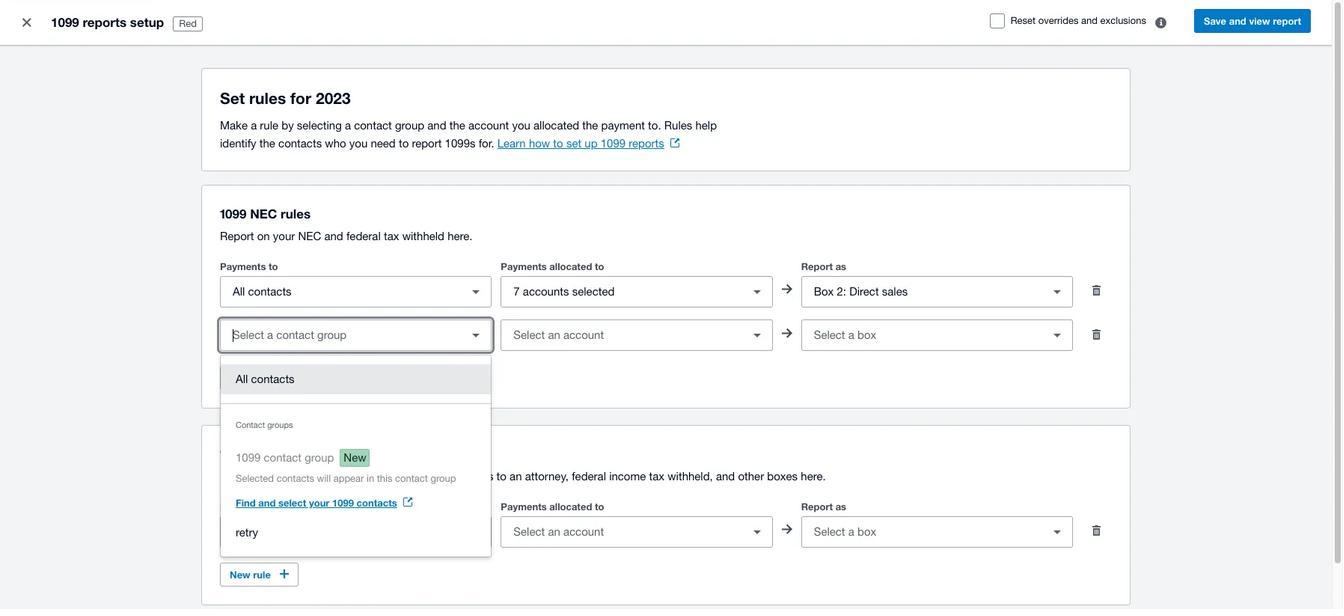 Task type: describe. For each thing, give the bounding box(es) containing it.
1 horizontal spatial nec
[[298, 230, 321, 243]]

contact groups
[[236, 421, 293, 430]]

0 vertical spatial rules
[[249, 89, 286, 108]]

setup
[[130, 14, 164, 30]]

withheld
[[402, 230, 445, 243]]

report as field for 1099 nec rules
[[802, 278, 1043, 306]]

payments allocated to for 1099 nec rules
[[501, 260, 604, 272]]

report inside make a rule by selecting a contact group and the account you allocated the payment to. rules help identify the contacts who you need to report 1099s for.
[[412, 137, 442, 150]]

1099 for 1099 contact group
[[236, 451, 261, 464]]

2023
[[316, 89, 351, 108]]

payments,
[[358, 470, 410, 483]]

misc
[[250, 446, 283, 462]]

selected
[[236, 473, 274, 484]]

0 horizontal spatial you
[[349, 137, 368, 150]]

rules for misc
[[287, 446, 317, 462]]

payments allocated to field for 1099 nec rules
[[502, 278, 742, 306]]

1 payments to field from the top
[[221, 278, 461, 306]]

withheld,
[[668, 470, 713, 483]]

payments allocated to for 1099 misc rules
[[501, 501, 604, 513]]

view
[[1250, 15, 1271, 27]]

in
[[367, 473, 374, 484]]

contacts down "in"
[[357, 497, 397, 509]]

new for 2nd new rule button from the bottom
[[230, 372, 251, 384]]

rules
[[665, 119, 693, 132]]

learn how to set up 1099 reports
[[498, 137, 665, 150]]

groups
[[267, 421, 293, 430]]

group for a
[[395, 119, 425, 132]]

2 payments to field from the top
[[221, 518, 461, 546]]

rule inside make a rule by selecting a contact group and the account you allocated the payment to. rules help identify the contacts who you need to report 1099s for.
[[260, 119, 279, 132]]

retry button
[[221, 518, 491, 548]]

1099 nec rules
[[220, 206, 311, 222]]

new inside list box
[[344, 451, 366, 464]]

report on rents, parachute payments, gross payments to an attorney, federal income tax withheld, and other boxes here.
[[220, 470, 826, 483]]

Select a contact group field
[[221, 321, 461, 350]]

find
[[236, 497, 256, 509]]

save
[[1204, 15, 1227, 27]]

select
[[278, 497, 306, 509]]

learn how to set up 1099 reports link
[[498, 137, 680, 150]]

new for second new rule button
[[230, 569, 251, 581]]

2 new rule button from the top
[[220, 563, 299, 587]]

rules for nec
[[281, 206, 311, 222]]

payments for expand list image corresponding to 1099 misc rules
[[501, 501, 547, 513]]

make a rule by selecting a contact group and the account you allocated the payment to. rules help identify the contacts who you need to report 1099s for.
[[220, 119, 717, 150]]

0 horizontal spatial group
[[305, 451, 334, 464]]

account
[[469, 119, 509, 132]]

report on your nec and federal tax withheld here.
[[220, 230, 473, 243]]

on for nec
[[257, 230, 270, 243]]

payments to for nec
[[220, 260, 278, 272]]

report inside button
[[1273, 15, 1302, 27]]

allocated for 1099 nec rules
[[550, 260, 592, 272]]

0 horizontal spatial your
[[273, 230, 295, 243]]

and inside make a rule by selecting a contact group and the account you allocated the payment to. rules help identify the contacts who you need to report 1099s for.
[[428, 119, 447, 132]]

delete the rule for payments to the all contacts, allocated to 5000 - cost of goods sold, 5300 - subcontractors, 6000 - advertising, 1400 - inventory asset, 3900 - retained earnings, 4100 - discount received and 4200 - merchandise, mapped to nec box 2 image
[[1082, 275, 1112, 305]]

set
[[220, 89, 245, 108]]

payments
[[444, 470, 494, 483]]

delete the empty rule image
[[1082, 320, 1112, 350]]

need
[[371, 137, 396, 150]]

expand list of contact groups image
[[461, 277, 491, 307]]

1 new rule button from the top
[[220, 366, 299, 390]]

find and select your 1099 contacts
[[236, 497, 397, 509]]

2 expand list of boxes image from the top
[[1043, 517, 1073, 547]]

Select an account field
[[502, 321, 742, 350]]

exclusions
[[1101, 15, 1147, 26]]

selecting
[[297, 119, 342, 132]]

for.
[[479, 137, 494, 150]]

1 vertical spatial contact
[[264, 451, 302, 464]]

contacts down the 1099 contact group
[[277, 473, 314, 484]]

1 expand list of boxes image from the top
[[1043, 320, 1073, 350]]

make
[[220, 119, 248, 132]]

income
[[609, 470, 646, 483]]

as for 1099 misc rules
[[836, 501, 847, 513]]

1099 for 1099 misc rules
[[220, 446, 247, 462]]

contact
[[236, 421, 265, 430]]

2 a from the left
[[345, 119, 351, 132]]

0 vertical spatial reports
[[83, 14, 127, 30]]

identify
[[220, 137, 256, 150]]

rents,
[[273, 470, 301, 483]]

1099s
[[445, 137, 476, 150]]

expand list of boxes image
[[1043, 277, 1073, 307]]

1099 inside find and select your 1099 contacts link
[[332, 497, 354, 509]]

0 horizontal spatial tax
[[384, 230, 399, 243]]

set
[[567, 137, 582, 150]]

help
[[696, 119, 717, 132]]

1 vertical spatial federal
[[572, 470, 606, 483]]

contacts inside button
[[251, 373, 295, 386]]

overrides
[[1039, 15, 1079, 26]]

save and view report button
[[1195, 9, 1311, 33]]

payment
[[602, 119, 645, 132]]

close rules image
[[12, 7, 42, 37]]

up
[[585, 137, 598, 150]]



Task type: vqa. For each thing, say whether or not it's contained in the screenshot.
"have"
no



Task type: locate. For each thing, give the bounding box(es) containing it.
all
[[236, 373, 248, 386]]

1 vertical spatial here.
[[801, 470, 826, 483]]

tax
[[384, 230, 399, 243], [649, 470, 665, 483]]

1 vertical spatial tax
[[649, 470, 665, 483]]

1 payments allocated to from the top
[[501, 260, 604, 272]]

2 vertical spatial rules
[[287, 446, 317, 462]]

new up contact on the left of the page
[[230, 372, 251, 384]]

appear
[[334, 473, 364, 484]]

the
[[450, 119, 466, 132], [583, 119, 598, 132], [260, 137, 275, 150]]

expand list image for 1099 nec rules
[[742, 277, 772, 307]]

report as for 1099 misc rules
[[801, 501, 847, 513]]

delete the empty rule image
[[1082, 516, 1112, 546]]

0 vertical spatial payments to field
[[221, 278, 461, 306]]

0 horizontal spatial contact
[[264, 451, 302, 464]]

contacts down the by
[[279, 137, 322, 150]]

2 vertical spatial allocated
[[550, 501, 592, 513]]

rules up "rents,"
[[287, 446, 317, 462]]

1099 for 1099 nec rules
[[220, 206, 247, 222]]

1 horizontal spatial here.
[[801, 470, 826, 483]]

0 vertical spatial tax
[[384, 230, 399, 243]]

and inside button
[[1230, 15, 1247, 27]]

payments allocated to field down income
[[502, 518, 742, 546]]

2 vertical spatial group
[[431, 473, 456, 484]]

1 vertical spatial on
[[257, 470, 270, 483]]

1 as from the top
[[836, 260, 847, 272]]

expand list of boxes image
[[1043, 320, 1073, 350], [1043, 517, 1073, 547]]

find and select your 1099 contacts link
[[236, 488, 421, 518]]

1 vertical spatial expand list image
[[742, 320, 772, 350]]

you
[[512, 119, 531, 132], [349, 137, 368, 150]]

on for misc
[[257, 470, 270, 483]]

new up appear
[[344, 451, 366, 464]]

2 payments to from the top
[[220, 501, 278, 513]]

1099 reports setup
[[51, 14, 164, 30]]

1 report as field from the top
[[802, 278, 1043, 306]]

1 vertical spatial expand list of boxes image
[[1043, 517, 1073, 547]]

1 vertical spatial payments allocated to
[[501, 501, 604, 513]]

to inside make a rule by selecting a contact group and the account you allocated the payment to. rules help identify the contacts who you need to report 1099s for.
[[399, 137, 409, 150]]

new rule down retry
[[230, 569, 271, 581]]

1 vertical spatial payments to
[[220, 501, 278, 513]]

here. right boxes
[[801, 470, 826, 483]]

an
[[510, 470, 522, 483]]

1 new rule from the top
[[230, 372, 271, 384]]

tax right income
[[649, 470, 665, 483]]

2 horizontal spatial the
[[583, 119, 598, 132]]

reset
[[1011, 15, 1036, 26]]

2 new rule from the top
[[230, 569, 271, 581]]

0 vertical spatial expand list image
[[742, 277, 772, 307]]

report as
[[801, 260, 847, 272], [801, 501, 847, 513]]

contact for selecting
[[354, 119, 392, 132]]

rules left for
[[249, 89, 286, 108]]

0 vertical spatial report
[[1273, 15, 1302, 27]]

1 payments to from the top
[[220, 260, 278, 272]]

0 horizontal spatial report
[[412, 137, 442, 150]]

expand list image
[[742, 277, 772, 307], [742, 320, 772, 350], [742, 517, 772, 547]]

2 horizontal spatial contact
[[395, 473, 428, 484]]

0 horizontal spatial the
[[260, 137, 275, 150]]

1 horizontal spatial reports
[[629, 137, 665, 150]]

0 horizontal spatial here.
[[448, 230, 473, 243]]

group up need
[[395, 119, 425, 132]]

payments to field up select a contact group field
[[221, 278, 461, 306]]

report as field for 1099 misc rules
[[802, 518, 1043, 546]]

nec
[[250, 206, 277, 222], [298, 230, 321, 243]]

on down misc
[[257, 470, 270, 483]]

rules
[[249, 89, 286, 108], [281, 206, 311, 222], [287, 446, 317, 462]]

1 expand list image from the top
[[742, 277, 772, 307]]

all contacts button
[[221, 365, 491, 394]]

0 vertical spatial on
[[257, 230, 270, 243]]

your inside find and select your 1099 contacts link
[[309, 497, 330, 509]]

2 vertical spatial expand list image
[[742, 517, 772, 547]]

new rule up contact on the left of the page
[[230, 372, 271, 384]]

2 payments allocated to field from the top
[[502, 518, 742, 546]]

contacts
[[279, 137, 322, 150], [251, 373, 295, 386], [277, 473, 314, 484], [357, 497, 397, 509]]

list box
[[221, 356, 491, 557]]

1 vertical spatial nec
[[298, 230, 321, 243]]

0 vertical spatial expand list of boxes image
[[1043, 320, 1073, 350]]

other
[[738, 470, 764, 483]]

2 on from the top
[[257, 470, 270, 483]]

group
[[395, 119, 425, 132], [305, 451, 334, 464], [431, 473, 456, 484]]

1 vertical spatial new rule
[[230, 569, 271, 581]]

nec down identify
[[250, 206, 277, 222]]

0 vertical spatial new rule
[[230, 372, 271, 384]]

0 vertical spatial payments allocated to field
[[502, 278, 742, 306]]

as for 1099 nec rules
[[836, 260, 847, 272]]

contact inside make a rule by selecting a contact group and the account you allocated the payment to. rules help identify the contacts who you need to report 1099s for.
[[354, 119, 392, 132]]

payments allocated to
[[501, 260, 604, 272], [501, 501, 604, 513]]

federal left income
[[572, 470, 606, 483]]

your
[[273, 230, 295, 243], [309, 497, 330, 509]]

new down retry
[[230, 569, 251, 581]]

retry
[[236, 526, 258, 539]]

1 vertical spatial rules
[[281, 206, 311, 222]]

2 report as field from the top
[[802, 518, 1043, 546]]

2 expand list image from the top
[[742, 320, 772, 350]]

Report as field
[[802, 278, 1043, 306], [802, 518, 1043, 546]]

2 payments allocated to from the top
[[501, 501, 604, 513]]

your down will
[[309, 497, 330, 509]]

group inside make a rule by selecting a contact group and the account you allocated the payment to. rules help identify the contacts who you need to report 1099s for.
[[395, 119, 425, 132]]

0 vertical spatial nec
[[250, 206, 277, 222]]

1 report as from the top
[[801, 260, 847, 272]]

contacts inside make a rule by selecting a contact group and the account you allocated the payment to. rules help identify the contacts who you need to report 1099s for.
[[279, 137, 322, 150]]

payments to field down find and select your 1099 contacts at the bottom left of the page
[[221, 518, 461, 546]]

1099 contact group
[[236, 451, 334, 464]]

rule
[[260, 119, 279, 132], [253, 372, 271, 384], [253, 569, 271, 581]]

1 vertical spatial new
[[344, 451, 366, 464]]

federal
[[347, 230, 381, 243], [572, 470, 606, 483]]

0 vertical spatial rule
[[260, 119, 279, 132]]

report left 1099s
[[412, 137, 442, 150]]

new rule button up contact groups
[[220, 366, 299, 390]]

new
[[230, 372, 251, 384], [344, 451, 366, 464], [230, 569, 251, 581]]

group up parachute at left
[[305, 451, 334, 464]]

1 vertical spatial rule
[[253, 372, 271, 384]]

0 vertical spatial allocated
[[534, 119, 579, 132]]

1 horizontal spatial your
[[309, 497, 330, 509]]

2 report as from the top
[[801, 501, 847, 513]]

on
[[257, 230, 270, 243], [257, 470, 270, 483]]

1 horizontal spatial you
[[512, 119, 531, 132]]

1 vertical spatial payments to field
[[221, 518, 461, 546]]

this
[[377, 473, 393, 484]]

a up who
[[345, 119, 351, 132]]

1 horizontal spatial the
[[450, 119, 466, 132]]

as
[[836, 260, 847, 272], [836, 501, 847, 513]]

1099
[[51, 14, 79, 30], [601, 137, 626, 150], [220, 206, 247, 222], [220, 446, 247, 462], [236, 451, 261, 464], [332, 497, 354, 509]]

on down 1099 nec rules
[[257, 230, 270, 243]]

group for this
[[431, 473, 456, 484]]

payments to up retry
[[220, 501, 278, 513]]

to
[[399, 137, 409, 150], [553, 137, 563, 150], [269, 260, 278, 272], [595, 260, 604, 272], [497, 470, 507, 483], [269, 501, 278, 513], [595, 501, 604, 513]]

expand list of boxes image left delete the empty rule image
[[1043, 320, 1073, 350]]

attorney,
[[525, 470, 569, 483]]

payments to for misc
[[220, 501, 278, 513]]

0 vertical spatial contact
[[354, 119, 392, 132]]

1 vertical spatial group
[[305, 451, 334, 464]]

1 horizontal spatial tax
[[649, 470, 665, 483]]

0 vertical spatial payments allocated to
[[501, 260, 604, 272]]

reset overrides and exclusions
[[1011, 15, 1147, 26]]

1 horizontal spatial group
[[395, 119, 425, 132]]

report
[[220, 230, 254, 243], [801, 260, 833, 272], [220, 470, 254, 483], [801, 501, 833, 513]]

1 vertical spatial reports
[[629, 137, 665, 150]]

Payments to field
[[221, 278, 461, 306], [221, 518, 461, 546]]

Payments allocated to field
[[502, 278, 742, 306], [502, 518, 742, 546]]

payments for expand list image associated with 1099 nec rules
[[501, 260, 547, 272]]

0 vertical spatial report as
[[801, 260, 847, 272]]

1099 misc rules
[[220, 446, 317, 462]]

payments to
[[220, 260, 278, 272], [220, 501, 278, 513]]

allocated
[[534, 119, 579, 132], [550, 260, 592, 272], [550, 501, 592, 513]]

1 vertical spatial report
[[412, 137, 442, 150]]

1 horizontal spatial report
[[1273, 15, 1302, 27]]

reports
[[83, 14, 127, 30], [629, 137, 665, 150]]

to.
[[648, 119, 661, 132]]

clear overrides and exclusions image
[[1147, 7, 1177, 37]]

selected contacts will appear in this contact group
[[236, 473, 456, 484]]

1 horizontal spatial a
[[345, 119, 351, 132]]

report right view
[[1273, 15, 1302, 27]]

1 vertical spatial as
[[836, 501, 847, 513]]

the up 1099s
[[450, 119, 466, 132]]

report
[[1273, 15, 1302, 27], [412, 137, 442, 150]]

1 vertical spatial payments allocated to field
[[502, 518, 742, 546]]

group right this
[[431, 473, 456, 484]]

payments for expand list of contact groups image
[[220, 260, 266, 272]]

rules up report on your nec and federal tax withheld here.
[[281, 206, 311, 222]]

expand list of contact groups image
[[461, 320, 491, 350]]

will
[[317, 473, 331, 484]]

by
[[282, 119, 294, 132]]

expand list of boxes image left delete the empty rule icon
[[1043, 517, 1073, 547]]

2 vertical spatial new
[[230, 569, 251, 581]]

nec down 1099 nec rules
[[298, 230, 321, 243]]

your down 1099 nec rules
[[273, 230, 295, 243]]

0 horizontal spatial a
[[251, 119, 257, 132]]

payments to down 1099 nec rules
[[220, 260, 278, 272]]

here.
[[448, 230, 473, 243], [801, 470, 826, 483]]

report as for 1099 nec rules
[[801, 260, 847, 272]]

learn
[[498, 137, 526, 150]]

0 vertical spatial group
[[395, 119, 425, 132]]

contact right this
[[395, 473, 428, 484]]

0 vertical spatial here.
[[448, 230, 473, 243]]

group containing all contacts
[[221, 356, 491, 557]]

rule left the by
[[260, 119, 279, 132]]

tax left withheld
[[384, 230, 399, 243]]

new rule for second new rule button
[[230, 569, 271, 581]]

1 horizontal spatial federal
[[572, 470, 606, 483]]

allocated inside make a rule by selecting a contact group and the account you allocated the payment to. rules help identify the contacts who you need to report 1099s for.
[[534, 119, 579, 132]]

for
[[291, 89, 311, 108]]

allocated for 1099 misc rules
[[550, 501, 592, 513]]

1 vertical spatial you
[[349, 137, 368, 150]]

1 vertical spatial report as field
[[802, 518, 1043, 546]]

2 horizontal spatial group
[[431, 473, 456, 484]]

Select a box field
[[802, 321, 1043, 350]]

new rule button
[[220, 366, 299, 390], [220, 563, 299, 587]]

1099 for 1099 reports setup
[[51, 14, 79, 30]]

0 vertical spatial as
[[836, 260, 847, 272]]

contacts right all
[[251, 373, 295, 386]]

0 vertical spatial federal
[[347, 230, 381, 243]]

new rule for 2nd new rule button from the bottom
[[230, 372, 271, 384]]

boxes
[[767, 470, 798, 483]]

1 horizontal spatial contact
[[354, 119, 392, 132]]

payments
[[220, 260, 266, 272], [501, 260, 547, 272], [220, 501, 266, 513], [501, 501, 547, 513]]

1 vertical spatial your
[[309, 497, 330, 509]]

0 vertical spatial new
[[230, 372, 251, 384]]

1 a from the left
[[251, 119, 257, 132]]

parachute
[[304, 470, 355, 483]]

a
[[251, 119, 257, 132], [345, 119, 351, 132]]

expand list image for 1099 misc rules
[[742, 517, 772, 547]]

the up up
[[583, 119, 598, 132]]

3 expand list image from the top
[[742, 517, 772, 547]]

contact up "rents,"
[[264, 451, 302, 464]]

0 horizontal spatial reports
[[83, 14, 127, 30]]

all contacts
[[236, 373, 295, 386]]

red
[[179, 18, 197, 29]]

new rule
[[230, 372, 271, 384], [230, 569, 271, 581]]

list box containing all contacts
[[221, 356, 491, 557]]

0 horizontal spatial federal
[[347, 230, 381, 243]]

1 vertical spatial new rule button
[[220, 563, 299, 587]]

who
[[325, 137, 346, 150]]

set rules for 2023
[[220, 89, 351, 108]]

contact
[[354, 119, 392, 132], [264, 451, 302, 464], [395, 473, 428, 484]]

1 vertical spatial allocated
[[550, 260, 592, 272]]

0 vertical spatial you
[[512, 119, 531, 132]]

and
[[1082, 15, 1098, 26], [1230, 15, 1247, 27], [428, 119, 447, 132], [324, 230, 343, 243], [716, 470, 735, 483], [258, 497, 276, 509]]

2 as from the top
[[836, 501, 847, 513]]

payments allocated to field for 1099 misc rules
[[502, 518, 742, 546]]

new rule button down retry
[[220, 563, 299, 587]]

payments allocated to field up select an account field
[[502, 278, 742, 306]]

here. right withheld
[[448, 230, 473, 243]]

0 vertical spatial report as field
[[802, 278, 1043, 306]]

a right make
[[251, 119, 257, 132]]

save and view report
[[1204, 15, 1302, 27]]

how
[[529, 137, 550, 150]]

1 payments allocated to field from the top
[[502, 278, 742, 306]]

0 horizontal spatial nec
[[250, 206, 277, 222]]

you right who
[[349, 137, 368, 150]]

reports left setup
[[83, 14, 127, 30]]

reports down to.
[[629, 137, 665, 150]]

group
[[221, 356, 491, 557]]

contact up need
[[354, 119, 392, 132]]

1 on from the top
[[257, 230, 270, 243]]

gross
[[414, 470, 441, 483]]

rule right all
[[253, 372, 271, 384]]

contact for in
[[395, 473, 428, 484]]

the right identify
[[260, 137, 275, 150]]

0 vertical spatial your
[[273, 230, 295, 243]]

federal left withheld
[[347, 230, 381, 243]]

rule down retry
[[253, 569, 271, 581]]

2 vertical spatial rule
[[253, 569, 271, 581]]

0 vertical spatial payments to
[[220, 260, 278, 272]]

you up learn
[[512, 119, 531, 132]]

0 vertical spatial new rule button
[[220, 366, 299, 390]]

2 vertical spatial contact
[[395, 473, 428, 484]]

1 vertical spatial report as
[[801, 501, 847, 513]]



